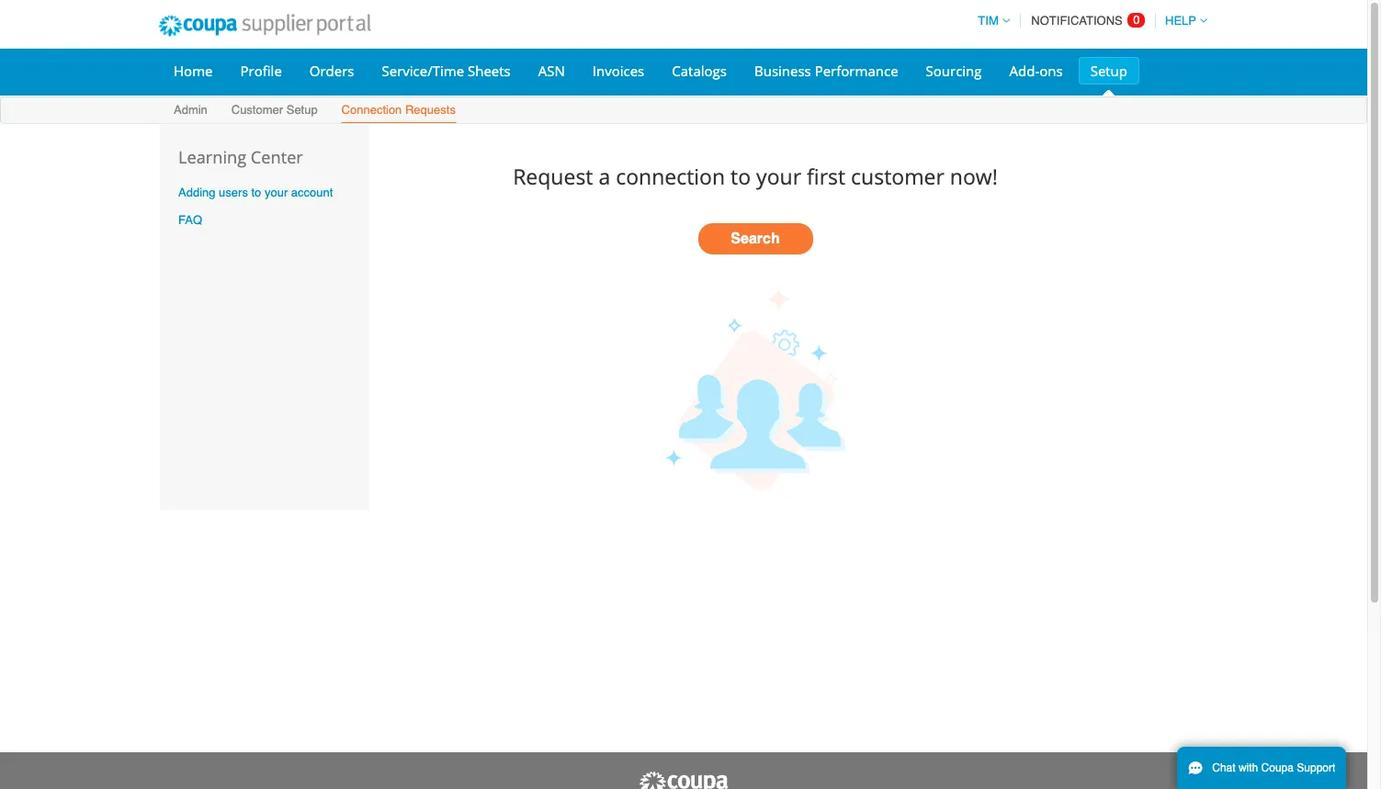 Task type: describe. For each thing, give the bounding box(es) containing it.
requests
[[405, 103, 456, 117]]

ons
[[1040, 62, 1064, 80]]

customer setup
[[231, 103, 318, 117]]

customer
[[231, 103, 283, 117]]

notifications 0
[[1032, 13, 1141, 28]]

tim
[[979, 14, 999, 28]]

sourcing
[[926, 62, 982, 80]]

add-
[[1010, 62, 1040, 80]]

service/time sheets
[[382, 62, 511, 80]]

add-ons link
[[998, 57, 1075, 85]]

sheets
[[468, 62, 511, 80]]

tim link
[[970, 14, 1010, 28]]

1 horizontal spatial your
[[757, 161, 802, 191]]

0 horizontal spatial to
[[251, 186, 261, 199]]

search
[[731, 231, 780, 248]]

faq link
[[178, 214, 202, 228]]

1 horizontal spatial to
[[731, 161, 751, 191]]

setup inside "link"
[[287, 103, 318, 117]]

0 vertical spatial setup
[[1091, 62, 1128, 80]]

0 horizontal spatial your
[[265, 186, 288, 199]]

catalogs link
[[660, 57, 739, 85]]

connection
[[342, 103, 402, 117]]

admin link
[[173, 99, 209, 123]]

adding users to your account
[[178, 186, 333, 199]]

0
[[1134, 13, 1141, 27]]

service/time sheets link
[[370, 57, 523, 85]]

performance
[[815, 62, 899, 80]]

account
[[291, 186, 333, 199]]

support
[[1298, 762, 1336, 775]]

asn link
[[527, 57, 577, 85]]

adding users to your account link
[[178, 186, 333, 199]]

orders
[[310, 62, 354, 80]]

chat with coupa support button
[[1178, 748, 1347, 790]]

setup link
[[1079, 57, 1140, 85]]

customer setup link
[[231, 99, 319, 123]]



Task type: vqa. For each thing, say whether or not it's contained in the screenshot.
the topmost Additional Information image
no



Task type: locate. For each thing, give the bounding box(es) containing it.
invoices link
[[581, 57, 657, 85]]

business
[[755, 62, 812, 80]]

orders link
[[298, 57, 366, 85]]

coupa supplier portal image
[[146, 3, 383, 49], [638, 771, 730, 790]]

chat
[[1213, 762, 1236, 775]]

catalogs
[[672, 62, 727, 80]]

connection requests
[[342, 103, 456, 117]]

1 vertical spatial setup
[[287, 103, 318, 117]]

setup down "notifications 0"
[[1091, 62, 1128, 80]]

asn
[[539, 62, 565, 80]]

search button
[[698, 224, 813, 255]]

service/time
[[382, 62, 464, 80]]

0 vertical spatial coupa supplier portal image
[[146, 3, 383, 49]]

business performance link
[[743, 57, 911, 85]]

center
[[251, 146, 303, 168]]

setup right 'customer' on the top
[[287, 103, 318, 117]]

customer
[[851, 161, 945, 191]]

0 horizontal spatial coupa supplier portal image
[[146, 3, 383, 49]]

faq
[[178, 214, 202, 228]]

profile
[[240, 62, 282, 80]]

chat with coupa support
[[1213, 762, 1336, 775]]

navigation containing notifications 0
[[970, 3, 1208, 39]]

learning center
[[178, 146, 303, 168]]

your down center
[[265, 186, 288, 199]]

request
[[513, 161, 594, 191]]

help
[[1166, 14, 1197, 28]]

users
[[219, 186, 248, 199]]

1 horizontal spatial setup
[[1091, 62, 1128, 80]]

home link
[[162, 57, 225, 85]]

first
[[807, 161, 846, 191]]

coupa
[[1262, 762, 1295, 775]]

to up search button
[[731, 161, 751, 191]]

navigation
[[970, 3, 1208, 39]]

connection
[[616, 161, 726, 191]]

adding
[[178, 186, 216, 199]]

business performance
[[755, 62, 899, 80]]

to right users
[[251, 186, 261, 199]]

add-ons
[[1010, 62, 1064, 80]]

your
[[757, 161, 802, 191], [265, 186, 288, 199]]

sourcing link
[[914, 57, 994, 85]]

profile link
[[228, 57, 294, 85]]

1 horizontal spatial coupa supplier portal image
[[638, 771, 730, 790]]

invoices
[[593, 62, 645, 80]]

to
[[731, 161, 751, 191], [251, 186, 261, 199]]

your left first
[[757, 161, 802, 191]]

1 vertical spatial coupa supplier portal image
[[638, 771, 730, 790]]

with
[[1239, 762, 1259, 775]]

a
[[599, 161, 611, 191]]

0 horizontal spatial setup
[[287, 103, 318, 117]]

admin
[[174, 103, 208, 117]]

connection requests link
[[341, 99, 457, 123]]

home
[[174, 62, 213, 80]]

now!
[[951, 161, 998, 191]]

notifications
[[1032, 14, 1123, 28]]

help link
[[1158, 14, 1208, 28]]

setup
[[1091, 62, 1128, 80], [287, 103, 318, 117]]

request a connection to your first customer now!
[[513, 161, 998, 191]]

learning
[[178, 146, 247, 168]]



